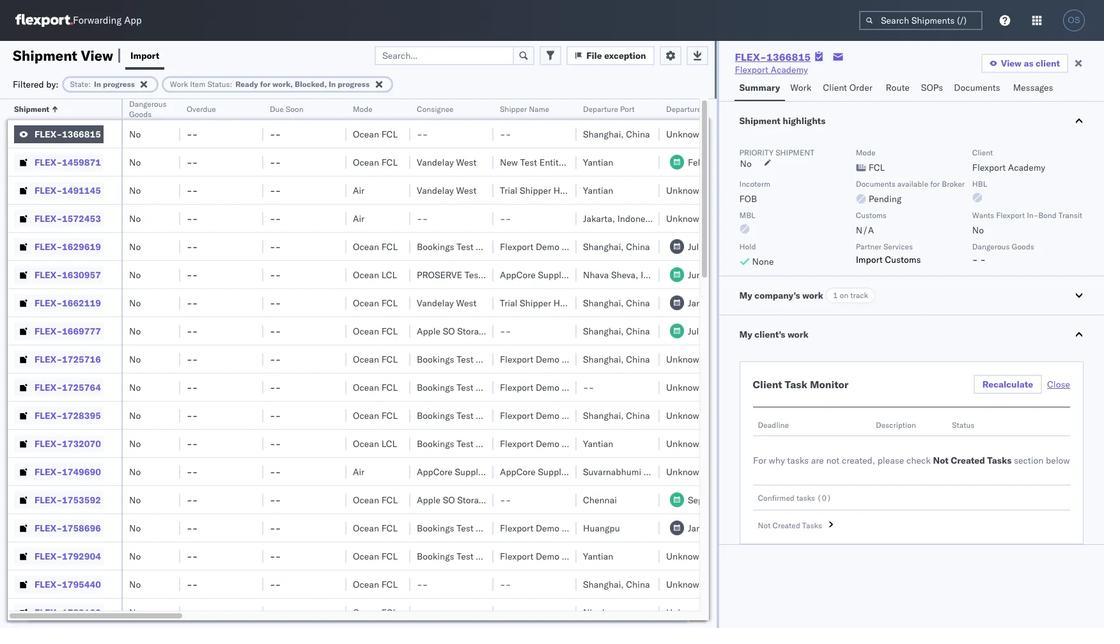 Task type: describe. For each thing, give the bounding box(es) containing it.
shipment button
[[8, 102, 109, 114]]

no down priority
[[740, 158, 752, 170]]

shanghai, for flex-1629619
[[583, 241, 624, 252]]

vandelay for jan 24, 2023 cst
[[417, 297, 454, 309]]

co. for 1758696
[[596, 522, 608, 534]]

academy inside client flexport academy incoterm fob
[[1009, 162, 1046, 173]]

consignee for flex-1728395
[[476, 410, 519, 421]]

1753592
[[62, 494, 101, 506]]

date
[[704, 104, 720, 114]]

use) for chennai
[[532, 494, 555, 506]]

shipper for flex-1732070
[[562, 438, 594, 449]]

sep
[[688, 494, 704, 506]]

consignee for flex-1629619
[[476, 241, 519, 252]]

ocean fcl for flex-1662119
[[353, 297, 398, 309]]

goods for dangerous goods
[[129, 109, 152, 119]]

(do for shanghai, china
[[491, 325, 509, 337]]

1 horizontal spatial not
[[934, 455, 949, 466]]

trial shipper hector for yantian
[[500, 185, 581, 196]]

1 in from the left
[[94, 79, 101, 89]]

west for jan
[[456, 297, 477, 309]]

services
[[884, 242, 913, 251]]

demo for 1629619
[[536, 241, 560, 252]]

flex- for flex-1753592 button
[[35, 494, 62, 506]]

flex-1792904
[[35, 550, 101, 562]]

ocean for 1725716
[[353, 353, 379, 365]]

flex-1792904 button
[[14, 547, 104, 565]]

shipper name
[[500, 104, 550, 114]]

created inside button
[[773, 521, 801, 530]]

1795440
[[62, 579, 101, 590]]

1798102
[[62, 607, 101, 618]]

flex-1669777 button
[[14, 322, 104, 340]]

no for flex-1753592
[[129, 494, 141, 506]]

feb 08, 2023 cst
[[688, 156, 763, 168]]

flex-1630957 button
[[14, 266, 104, 284]]

why
[[769, 455, 785, 466]]

fob
[[740, 193, 757, 205]]

flexport for 1725716
[[500, 353, 534, 365]]

cdt up my company's work
[[772, 269, 790, 280]]

bookings for flex-1792904
[[417, 550, 454, 562]]

flex-1725764 button
[[14, 378, 104, 396]]

china for flex-1662119
[[626, 297, 650, 309]]

ocean for 1630957
[[353, 269, 379, 280]]

1725716
[[62, 353, 101, 365]]

cst for jan 24, 2023 cst
[[745, 297, 761, 309]]

priority
[[740, 148, 774, 157]]

priority shipment
[[740, 148, 815, 157]]

unknown for 1749690
[[666, 466, 705, 477]]

import button
[[125, 41, 165, 70]]

no for flex-1798102
[[129, 607, 141, 618]]

flex-1732070
[[35, 438, 101, 449]]

flex- for flex-1732070 button
[[35, 438, 62, 449]]

flex- for flex-1572453 button
[[35, 213, 62, 224]]

wants
[[973, 210, 995, 220]]

flex-1366815 button
[[14, 125, 104, 143]]

co. for 1725716
[[596, 353, 608, 365]]

cst for jan 01, 2023 cst
[[745, 522, 761, 534]]

unknown for 1798102
[[666, 607, 705, 618]]

overdue
[[187, 104, 216, 114]]

ocean lcl for bookings test consignee
[[353, 438, 397, 449]]

0 horizontal spatial status
[[207, 79, 230, 89]]

flex- up flexport academy
[[735, 51, 767, 63]]

ocean for 1795440
[[353, 579, 379, 590]]

ocean for 1792904
[[353, 550, 379, 562]]

cdt down the for
[[747, 494, 764, 506]]

below
[[1046, 455, 1070, 466]]

state
[[70, 79, 88, 89]]

0 vertical spatial customs
[[856, 210, 887, 220]]

flex- for flex-1749690 button
[[35, 466, 62, 477]]

consignee for flex-1732070
[[476, 438, 519, 449]]

flex- for flex-1662119 button
[[35, 297, 62, 309]]

demo for 1732070
[[536, 438, 560, 449]]

no for flex-1366815
[[129, 128, 141, 140]]

due soon
[[270, 104, 304, 114]]

1 progress from the left
[[103, 79, 135, 89]]

flex- for flex-1459871 button
[[35, 156, 62, 168]]

co. for 1725764
[[596, 382, 608, 393]]

confirmed tasks ( 0 )
[[758, 493, 832, 503]]

1630957
[[62, 269, 101, 280]]

flex- for flex-1366815 button
[[35, 128, 62, 140]]

01,
[[704, 522, 718, 534]]

0 horizontal spatial for
[[260, 79, 271, 89]]

shipper for flex-1725764
[[562, 382, 594, 393]]

monitor
[[810, 378, 849, 391]]

1 horizontal spatial mode
[[856, 148, 876, 157]]

1 horizontal spatial flex-1366815
[[735, 51, 811, 63]]

1 horizontal spatial for
[[931, 179, 940, 189]]

unknown for 1725716
[[666, 353, 705, 365]]

summary
[[740, 82, 781, 93]]

)
[[827, 493, 832, 503]]

ocean fcl for flex-1459871
[[353, 156, 398, 168]]

state : in progress
[[70, 79, 135, 89]]

no for flex-1792904
[[129, 550, 141, 562]]

china for flex-1795440
[[626, 579, 650, 590]]

ocean fcl for flex-1669777
[[353, 325, 398, 337]]

ocean fcl for flex-1725716
[[353, 353, 398, 365]]

for why tasks are not created, please check not created tasks section below
[[754, 455, 1070, 466]]

close
[[1048, 379, 1071, 390]]

flex-1669777
[[35, 325, 101, 337]]

not for shanghai, china
[[512, 325, 530, 337]]

ningbo
[[583, 607, 613, 618]]

work,
[[273, 79, 293, 89]]

(
[[817, 493, 822, 503]]

tasks inside button
[[803, 521, 822, 530]]

1 horizontal spatial 1366815
[[767, 51, 811, 63]]

shanghai, china for flex-1669777
[[583, 325, 650, 337]]

ocean fcl for flex-1792904
[[353, 550, 398, 562]]

flex-1630957
[[35, 269, 101, 280]]

2 progress from the left
[[338, 79, 370, 89]]

jan 24, 2023 cst
[[688, 297, 761, 309]]

12,
[[706, 494, 720, 506]]

4 resize handle column header from the left
[[331, 99, 347, 628]]

no for flex-1758696
[[129, 522, 141, 534]]

03,
[[702, 325, 716, 337]]

flex-1366815 inside button
[[35, 128, 101, 140]]

client for task
[[753, 378, 783, 391]]

transit
[[1059, 210, 1083, 220]]

track
[[851, 290, 869, 300]]

flexport for 1758696
[[500, 522, 534, 534]]

resize handle column header for consignee
[[478, 99, 494, 628]]

summary button
[[735, 76, 786, 101]]

no for flex-1662119
[[129, 297, 141, 309]]

no for flex-1459871
[[129, 156, 141, 168]]

mode inside button
[[353, 104, 373, 114]]

flex- for flex-1728395 button
[[35, 410, 62, 421]]

filtered
[[13, 78, 44, 90]]

shipment view
[[13, 46, 113, 64]]

1 horizontal spatial created
[[951, 455, 986, 466]]

shanghai, for flex-1725716
[[583, 353, 624, 365]]

file
[[587, 50, 602, 61]]

appcore for appcore supply ag
[[500, 466, 536, 477]]

17:00
[[742, 325, 767, 337]]

no inside wants flexport in-bond transit no
[[973, 225, 984, 236]]

messages button
[[1008, 76, 1061, 101]]

0 horizontal spatial view
[[81, 46, 113, 64]]

sheva,
[[611, 269, 639, 280]]

yantian for flex-1732070
[[583, 438, 614, 449]]

route button
[[881, 76, 916, 101]]

client order
[[823, 82, 873, 93]]

1758696
[[62, 522, 101, 534]]

dangerous for dangerous goods - -
[[973, 242, 1010, 251]]

dangerous goods
[[129, 99, 167, 119]]

1728395
[[62, 410, 101, 421]]

on
[[840, 290, 849, 300]]

Search... text field
[[375, 46, 514, 65]]

not created tasks
[[758, 521, 822, 530]]

unknown for 1491145
[[666, 185, 705, 196]]

flex-1662119 button
[[14, 294, 104, 312]]

08,
[[706, 156, 720, 168]]

jakarta, indonesia
[[583, 213, 657, 224]]

yantian for flex-1459871
[[583, 156, 614, 168]]

messages
[[1014, 82, 1054, 93]]

1
[[833, 290, 838, 300]]

name
[[529, 104, 550, 114]]

jan 01, 2023 cst
[[688, 522, 761, 534]]

documents for documents available for broker
[[856, 179, 896, 189]]

my for my company's work
[[740, 290, 753, 301]]

client's
[[755, 329, 786, 340]]

2022 for 03,
[[718, 325, 740, 337]]

please
[[878, 455, 905, 466]]

2022 for 15,
[[721, 269, 743, 280]]

bookings test consignee for flex-1725716
[[417, 353, 519, 365]]

flex-1798102 button
[[14, 603, 104, 621]]

bookings for flex-1629619
[[417, 241, 454, 252]]

my client's work button
[[719, 315, 1105, 354]]

3 resize handle column header from the left
[[248, 99, 264, 628]]

new
[[500, 156, 518, 168]]

consignee for flex-1792904
[[476, 550, 519, 562]]

not
[[827, 455, 840, 466]]

unknown for 1732070
[[666, 438, 705, 449]]

flex-1753592 button
[[14, 491, 104, 509]]

apple for chennai
[[417, 494, 441, 506]]

exception
[[605, 50, 646, 61]]

shanghai, for flex-1662119
[[583, 297, 624, 309]]

flex-1758696 button
[[14, 519, 104, 537]]

(do for chennai
[[491, 494, 509, 506]]

no for flex-1795440
[[129, 579, 141, 590]]

1 on track
[[833, 290, 869, 300]]

demo for 1725716
[[536, 353, 560, 365]]

co. for 1728395
[[596, 410, 608, 421]]

departure port button
[[577, 102, 647, 114]]

jun 15, 2022 14:30 cdt
[[688, 269, 790, 280]]

documents available for broker
[[856, 179, 965, 189]]

1 horizontal spatial status
[[953, 420, 975, 430]]

departure date
[[666, 104, 720, 114]]

flexport demo shipper co. for 1732070
[[500, 438, 608, 449]]

co. for 1629619
[[596, 241, 608, 252]]

flex-1732070 button
[[14, 435, 104, 453]]

client order button
[[818, 76, 881, 101]]

flex-1459871
[[35, 156, 101, 168]]

china for flex-1669777
[[626, 325, 650, 337]]

flex- for the "flex-1630957" button at the left
[[35, 269, 62, 280]]

1366815 inside button
[[62, 128, 101, 140]]

hbl
[[973, 179, 988, 189]]



Task type: vqa. For each thing, say whether or not it's contained in the screenshot.
Feb
yes



Task type: locate. For each thing, give the bounding box(es) containing it.
0 horizontal spatial academy
[[771, 64, 808, 75]]

4 china from the top
[[626, 325, 650, 337]]

no for flex-1629619
[[129, 241, 141, 252]]

ocean for 1459871
[[353, 156, 379, 168]]

1662119
[[62, 297, 101, 309]]

6 china from the top
[[626, 410, 650, 421]]

no down wants
[[973, 225, 984, 236]]

dangerous inside dangerous goods - -
[[973, 242, 1010, 251]]

flex- down flex-1366815 button
[[35, 156, 62, 168]]

2 vertical spatial shipment
[[740, 115, 781, 127]]

no right the 1798102
[[129, 607, 141, 618]]

8 unknown from the top
[[666, 466, 705, 477]]

test for flex-1630957
[[465, 269, 482, 280]]

0 vertical spatial trial
[[500, 185, 518, 196]]

0 vertical spatial west
[[456, 156, 477, 168]]

so
[[443, 325, 455, 337], [443, 494, 455, 506]]

1 vandelay west from the top
[[417, 156, 477, 168]]

trial for shanghai, china
[[500, 297, 518, 309]]

view up the state : in progress
[[81, 46, 113, 64]]

7 bookings from the top
[[417, 550, 454, 562]]

consignee inside 'button'
[[417, 104, 454, 114]]

24,
[[704, 297, 718, 309]]

2 : from the left
[[230, 79, 232, 89]]

no right 1459871
[[129, 156, 141, 168]]

2 use) from the top
[[532, 494, 555, 506]]

goods inside dangerous goods - -
[[1012, 242, 1035, 251]]

0 vertical spatial jan
[[688, 297, 702, 309]]

ocean for 1728395
[[353, 410, 379, 421]]

10 ocean from the top
[[353, 438, 379, 449]]

1 vertical spatial vandelay
[[417, 185, 454, 196]]

1572453
[[62, 213, 101, 224]]

test for flex-1725764
[[457, 382, 474, 393]]

0 horizontal spatial 1366815
[[62, 128, 101, 140]]

my inside button
[[740, 329, 753, 340]]

consignee button
[[411, 102, 481, 114]]

1 vertical spatial hector
[[554, 297, 581, 309]]

status right the item
[[207, 79, 230, 89]]

2 co. from the top
[[596, 353, 608, 365]]

departure date button
[[660, 102, 794, 114]]

apple so storage (do not use) down ag at left
[[417, 494, 555, 506]]

1732070
[[62, 438, 101, 449]]

1669777
[[62, 325, 101, 337]]

1725764
[[62, 382, 101, 393]]

4 demo from the top
[[536, 410, 560, 421]]

0 vertical spatial appcore supply ltd
[[500, 269, 581, 280]]

ocean fcl for flex-1795440
[[353, 579, 398, 590]]

no right 1725764
[[129, 382, 141, 393]]

no right 1630957
[[129, 269, 141, 280]]

Search Shipments (/) text field
[[860, 11, 983, 30]]

2 vandelay west from the top
[[417, 185, 477, 196]]

0 vertical spatial status
[[207, 79, 230, 89]]

0 vertical spatial for
[[260, 79, 271, 89]]

no right 1662119 at top
[[129, 297, 141, 309]]

unknown for 1795440
[[666, 579, 705, 590]]

customs up n/a on the top right of the page
[[856, 210, 887, 220]]

2 hector from the top
[[554, 297, 581, 309]]

1 horizontal spatial dangerous
[[973, 242, 1010, 251]]

1 vertical spatial 2023
[[720, 297, 742, 309]]

no right 1732070
[[129, 438, 141, 449]]

1 so from the top
[[443, 325, 455, 337]]

no right 1725716
[[129, 353, 141, 365]]

flexport
[[735, 64, 769, 75], [973, 162, 1006, 173], [997, 210, 1025, 220], [500, 241, 534, 252], [500, 353, 534, 365], [500, 382, 534, 393], [500, 410, 534, 421], [500, 438, 534, 449], [500, 522, 534, 534], [500, 550, 534, 562]]

unknown for 1366815
[[666, 128, 705, 140]]

proserve test account
[[417, 269, 518, 280]]

: right the by:
[[88, 79, 91, 89]]

4 co. from the top
[[596, 410, 608, 421]]

0 horizontal spatial created
[[773, 521, 801, 530]]

2 storage from the top
[[457, 494, 488, 506]]

work inside button
[[788, 329, 809, 340]]

1 vertical spatial work
[[788, 329, 809, 340]]

for left broker
[[931, 179, 940, 189]]

2023 for 24,
[[720, 297, 742, 309]]

8 resize handle column header from the left
[[645, 99, 660, 628]]

3 vandelay west from the top
[[417, 297, 477, 309]]

10 ocean fcl from the top
[[353, 522, 398, 534]]

flex-1753592
[[35, 494, 101, 506]]

co. for 1792904
[[596, 550, 608, 562]]

close button
[[1048, 379, 1071, 390]]

0 vertical spatial shipment
[[13, 46, 77, 64]]

shanghai, china for flex-1725716
[[583, 353, 650, 365]]

2 so from the top
[[443, 494, 455, 506]]

5 bookings test consignee from the top
[[417, 438, 519, 449]]

ag
[[485, 466, 498, 477]]

1 vertical spatial mode
[[856, 148, 876, 157]]

documents up pending
[[856, 179, 896, 189]]

flexport demo shipper co.
[[500, 241, 608, 252], [500, 353, 608, 365], [500, 382, 608, 393], [500, 410, 608, 421], [500, 438, 608, 449], [500, 522, 608, 534], [500, 550, 608, 562]]

7 resize handle column header from the left
[[562, 99, 577, 628]]

2 demo from the top
[[536, 353, 560, 365]]

test for flex-1728395
[[457, 410, 474, 421]]

my down jun 15, 2022 14:30 cdt
[[740, 290, 753, 301]]

1 hector from the top
[[554, 185, 581, 196]]

4 yantian from the top
[[583, 550, 614, 562]]

no for flex-1669777
[[129, 325, 141, 337]]

for left work,
[[260, 79, 271, 89]]

5 shanghai, china from the top
[[583, 353, 650, 365]]

bookings for flex-1758696
[[417, 522, 454, 534]]

china
[[626, 128, 650, 140], [626, 241, 650, 252], [626, 297, 650, 309], [626, 325, 650, 337], [626, 353, 650, 365], [626, 410, 650, 421], [626, 579, 650, 590]]

flex-1728395
[[35, 410, 101, 421]]

shipper for flex-1629619
[[562, 241, 594, 252]]

soon
[[286, 104, 304, 114]]

work for my company's work
[[803, 290, 824, 301]]

bookings
[[417, 241, 454, 252], [417, 353, 454, 365], [417, 382, 454, 393], [417, 410, 454, 421], [417, 438, 454, 449], [417, 522, 454, 534], [417, 550, 454, 562]]

ocean for 1366815
[[353, 128, 379, 140]]

account
[[484, 269, 518, 280]]

lcl for bookings
[[382, 438, 397, 449]]

ocean fcl for flex-1758696
[[353, 522, 398, 534]]

cst up 17:00
[[745, 297, 761, 309]]

2 vertical spatial west
[[456, 297, 477, 309]]

0 vertical spatial client
[[823, 82, 848, 93]]

1 vertical spatial flex-1366815
[[35, 128, 101, 140]]

available
[[898, 179, 929, 189]]

0 vertical spatial my
[[740, 290, 753, 301]]

flex- up the "flex-1630957" button at the left
[[35, 241, 62, 252]]

goods inside dangerous goods
[[129, 109, 152, 119]]

client task monitor
[[753, 378, 849, 391]]

0 vertical spatial hector
[[554, 185, 581, 196]]

tasks
[[988, 455, 1012, 466], [803, 521, 822, 530]]

india
[[641, 269, 661, 280]]

0 vertical spatial created
[[951, 455, 986, 466]]

not right check
[[934, 455, 949, 466]]

2022 right 03,
[[718, 325, 740, 337]]

0 vertical spatial storage
[[457, 325, 488, 337]]

0 horizontal spatial flex-1366815
[[35, 128, 101, 140]]

co. for 1732070
[[596, 438, 608, 449]]

1 shanghai, from the top
[[583, 128, 624, 140]]

0 vertical spatial flex-1366815
[[735, 51, 811, 63]]

jul left 03,
[[688, 325, 699, 337]]

demo
[[536, 241, 560, 252], [536, 353, 560, 365], [536, 382, 560, 393], [536, 410, 560, 421], [536, 438, 560, 449], [536, 522, 560, 534], [536, 550, 560, 562]]

no right 1758696
[[129, 522, 141, 534]]

0 horizontal spatial goods
[[129, 109, 152, 119]]

0 vertical spatial dangerous
[[129, 99, 167, 109]]

2 bookings test consignee from the top
[[417, 353, 519, 365]]

ocean for 1758696
[[353, 522, 379, 534]]

so for chennai
[[443, 494, 455, 506]]

os button
[[1060, 6, 1089, 35]]

5 unknown from the top
[[666, 382, 705, 393]]

section
[[1014, 455, 1044, 466]]

2023 right "24,"
[[720, 297, 742, 309]]

3 bookings from the top
[[417, 382, 454, 393]]

2 ocean fcl from the top
[[353, 156, 398, 168]]

goods down the state : in progress
[[129, 109, 152, 119]]

demo for 1728395
[[536, 410, 560, 421]]

huangpu
[[583, 522, 620, 534]]

flex- down flex-1792904 button
[[35, 579, 62, 590]]

flex- down flex-1728395 button
[[35, 438, 62, 449]]

2 unknown from the top
[[666, 185, 705, 196]]

0 horizontal spatial in
[[94, 79, 101, 89]]

so down proserve
[[443, 325, 455, 337]]

05,
[[702, 241, 716, 252]]

0 vertical spatial tasks
[[988, 455, 1012, 466]]

flex-1662119
[[35, 297, 101, 309]]

shipper for flex-1728395
[[562, 410, 594, 421]]

recalculate
[[983, 379, 1034, 390]]

no right 1792904
[[129, 550, 141, 562]]

appcore supply ltd right ag at left
[[500, 466, 581, 477]]

demo for 1792904
[[536, 550, 560, 562]]

trial shipper hector down new test entity 2
[[500, 185, 581, 196]]

apple
[[417, 325, 441, 337], [417, 494, 441, 506]]

1 ocean lcl from the top
[[353, 269, 397, 280]]

4 bookings from the top
[[417, 410, 454, 421]]

yantian
[[583, 156, 614, 168], [583, 185, 614, 196], [583, 438, 614, 449], [583, 550, 614, 562]]

no right the 1795440
[[129, 579, 141, 590]]

1 vertical spatial not
[[758, 521, 771, 530]]

1 vertical spatial goods
[[1012, 242, 1035, 251]]

1 use) from the top
[[532, 325, 555, 337]]

0 horizontal spatial client
[[753, 378, 783, 391]]

0 vertical spatial (do
[[491, 325, 509, 337]]

2 vertical spatial vandelay
[[417, 297, 454, 309]]

client left order
[[823, 82, 848, 93]]

flexport for 1792904
[[500, 550, 534, 562]]

dangerous down import button
[[129, 99, 167, 109]]

1 horizontal spatial tasks
[[988, 455, 1012, 466]]

flexport. image
[[15, 14, 73, 27]]

2 in from the left
[[329, 79, 336, 89]]

appcore supply ltd for proserve test account
[[500, 269, 581, 280]]

no right 1669777
[[129, 325, 141, 337]]

bookings test consignee
[[417, 241, 519, 252], [417, 353, 519, 365], [417, 382, 519, 393], [417, 410, 519, 421], [417, 438, 519, 449], [417, 522, 519, 534], [417, 550, 519, 562]]

8 ocean from the top
[[353, 382, 379, 393]]

no for flex-1728395
[[129, 410, 141, 421]]

documents right sops button
[[955, 82, 1001, 93]]

cdt right 17:00
[[770, 325, 787, 337]]

fcl for flex-1459871
[[382, 156, 398, 168]]

jan left 01, on the bottom
[[688, 522, 702, 534]]

resize handle column header for shipper name
[[562, 99, 577, 628]]

tasks left (
[[797, 493, 815, 503]]

2 vertical spatial vandelay west
[[417, 297, 477, 309]]

1 vertical spatial air
[[353, 213, 365, 224]]

1 vertical spatial west
[[456, 185, 477, 196]]

trial shipper hector down account
[[500, 297, 581, 309]]

7 shanghai, from the top
[[583, 579, 624, 590]]

1 trial from the top
[[500, 185, 518, 196]]

customs
[[856, 210, 887, 220], [885, 254, 921, 265]]

flex-1795440 button
[[14, 575, 104, 593]]

bookings for flex-1728395
[[417, 410, 454, 421]]

progress up mode button
[[338, 79, 370, 89]]

trial down new
[[500, 185, 518, 196]]

air for --
[[353, 213, 365, 224]]

2 vandelay from the top
[[417, 185, 454, 196]]

appcore
[[500, 269, 536, 280], [417, 466, 453, 477], [500, 466, 536, 477]]

1 horizontal spatial documents
[[955, 82, 1001, 93]]

departure port
[[583, 104, 635, 114]]

1 vertical spatial status
[[953, 420, 975, 430]]

1 vertical spatial tasks
[[797, 493, 815, 503]]

0 vertical spatial use)
[[532, 325, 555, 337]]

0 vertical spatial cst
[[746, 156, 763, 168]]

1 : from the left
[[88, 79, 91, 89]]

shanghai, china
[[583, 128, 650, 140], [583, 241, 650, 252], [583, 297, 650, 309], [583, 325, 650, 337], [583, 353, 650, 365], [583, 410, 650, 421], [583, 579, 650, 590]]

1 vertical spatial jul
[[688, 325, 699, 337]]

flex- down flex-1749690 button
[[35, 494, 62, 506]]

departure
[[583, 104, 618, 114], [666, 104, 702, 114]]

1 vertical spatial shipment
[[14, 104, 49, 114]]

4 unknown from the top
[[666, 353, 705, 365]]

2 vertical spatial air
[[353, 466, 365, 477]]

trial down account
[[500, 297, 518, 309]]

1 west from the top
[[456, 156, 477, 168]]

2023 right 01, on the bottom
[[720, 522, 742, 534]]

1 horizontal spatial goods
[[1012, 242, 1035, 251]]

company's
[[755, 290, 801, 301]]

no for flex-1725716
[[129, 353, 141, 365]]

work up "highlights" at the top right of the page
[[791, 82, 812, 93]]

0 vertical spatial tasks
[[788, 455, 809, 466]]

flexport academy link
[[735, 63, 808, 76]]

shipment up the by:
[[13, 46, 77, 64]]

not
[[512, 325, 530, 337], [512, 494, 530, 506]]

2 ltd from the top
[[568, 466, 581, 477]]

7 bookings test consignee from the top
[[417, 550, 519, 562]]

yantian right the 2
[[583, 156, 614, 168]]

supply left nhava
[[538, 269, 566, 280]]

apple so storage (do not use) down account
[[417, 325, 555, 337]]

0 vertical spatial vandelay
[[417, 156, 454, 168]]

3 vandelay from the top
[[417, 297, 454, 309]]

8 ocean fcl from the top
[[353, 410, 398, 421]]

0 horizontal spatial tasks
[[803, 521, 822, 530]]

12 ocean from the top
[[353, 522, 379, 534]]

resize handle column header
[[106, 99, 122, 628], [165, 99, 180, 628], [248, 99, 264, 628], [331, 99, 347, 628], [395, 99, 411, 628], [478, 99, 494, 628], [562, 99, 577, 628], [645, 99, 660, 628]]

shipper for flex-1725716
[[562, 353, 594, 365]]

supply right ag at left
[[538, 466, 566, 477]]

2 yantian from the top
[[583, 185, 614, 196]]

import
[[130, 50, 159, 61], [856, 254, 883, 265]]

flex- for flex-1491145 button on the top left of page
[[35, 185, 62, 196]]

client left task
[[753, 378, 783, 391]]

mode
[[353, 104, 373, 114], [856, 148, 876, 157]]

2022 for 05,
[[718, 241, 740, 252]]

1 vertical spatial not
[[512, 494, 530, 506]]

1 vertical spatial cst
[[745, 297, 761, 309]]

apple so storage (do not use) for shanghai, china
[[417, 325, 555, 337]]

work for work
[[791, 82, 812, 93]]

flex-1629619
[[35, 241, 101, 252]]

unknown for 1572453
[[666, 213, 705, 224]]

2 resize handle column header from the left
[[165, 99, 180, 628]]

flexport inside wants flexport in-bond transit no
[[997, 210, 1025, 220]]

co.
[[596, 241, 608, 252], [596, 353, 608, 365], [596, 382, 608, 393], [596, 410, 608, 421], [596, 438, 608, 449], [596, 522, 608, 534], [596, 550, 608, 562]]

apple for shanghai, china
[[417, 325, 441, 337]]

goods down wants flexport in-bond transit no on the top right of page
[[1012, 242, 1035, 251]]

bookings test consignee for flex-1725764
[[417, 382, 519, 393]]

bookings test consignee for flex-1758696
[[417, 522, 519, 534]]

1 vertical spatial (do
[[491, 494, 509, 506]]

jan left "24,"
[[688, 297, 702, 309]]

flex- down "shipment" button
[[35, 128, 62, 140]]

vandelay
[[417, 156, 454, 168], [417, 185, 454, 196], [417, 297, 454, 309]]

0 horizontal spatial :
[[88, 79, 91, 89]]

1 vandelay from the top
[[417, 156, 454, 168]]

0 horizontal spatial progress
[[103, 79, 135, 89]]

flex- up flex-1725716 button
[[35, 325, 62, 337]]

client inside button
[[823, 82, 848, 93]]

1 vertical spatial tasks
[[803, 521, 822, 530]]

0 vertical spatial 1366815
[[767, 51, 811, 63]]

1 my from the top
[[740, 290, 753, 301]]

appcore supply ltd
[[500, 269, 581, 280], [500, 466, 581, 477]]

test for flex-1725716
[[457, 353, 474, 365]]

demo for 1758696
[[536, 522, 560, 534]]

shipment
[[776, 148, 815, 157]]

import inside button
[[130, 50, 159, 61]]

so down appcore supply ag
[[443, 494, 455, 506]]

view as client button
[[982, 54, 1069, 73]]

0 vertical spatial ltd
[[568, 269, 581, 280]]

1 vertical spatial created
[[773, 521, 801, 530]]

shipment highlights
[[740, 115, 826, 127]]

jul
[[688, 241, 699, 252], [688, 325, 699, 337]]

import inside the partner services import customs
[[856, 254, 883, 265]]

no for flex-1491145
[[129, 185, 141, 196]]

flex- down the "flex-1630957" button at the left
[[35, 297, 62, 309]]

consignee
[[417, 104, 454, 114], [476, 241, 519, 252], [476, 353, 519, 365], [476, 382, 519, 393], [476, 410, 519, 421], [476, 438, 519, 449], [476, 522, 519, 534], [476, 550, 519, 562]]

2 west from the top
[[456, 185, 477, 196]]

0 vertical spatial import
[[130, 50, 159, 61]]

test for flex-1792904
[[457, 550, 474, 562]]

1 shanghai, china from the top
[[583, 128, 650, 140]]

1 horizontal spatial progress
[[338, 79, 370, 89]]

shanghai, china for flex-1662119
[[583, 297, 650, 309]]

departure for departure date
[[666, 104, 702, 114]]

4 bookings test consignee from the top
[[417, 410, 519, 421]]

work for my client's work
[[788, 329, 809, 340]]

2023
[[722, 156, 744, 168], [720, 297, 742, 309], [720, 522, 742, 534]]

broker
[[942, 179, 965, 189]]

demo for 1725764
[[536, 382, 560, 393]]

china for flex-1366815
[[626, 128, 650, 140]]

0 vertical spatial work
[[803, 290, 824, 301]]

2022 right 12, on the right bottom of page
[[722, 494, 744, 506]]

view inside view as client button
[[1002, 58, 1022, 69]]

flexport academy
[[735, 64, 808, 75]]

0 vertical spatial goods
[[129, 109, 152, 119]]

ocean for 1629619
[[353, 241, 379, 252]]

1 horizontal spatial :
[[230, 79, 232, 89]]

highlights
[[783, 115, 826, 127]]

not inside button
[[758, 521, 771, 530]]

hold
[[740, 242, 756, 251]]

1 vertical spatial for
[[931, 179, 940, 189]]

1 vertical spatial apple so storage (do not use)
[[417, 494, 555, 506]]

1 apple from the top
[[417, 325, 441, 337]]

3 shanghai, from the top
[[583, 297, 624, 309]]

status down "recalculate" button
[[953, 420, 975, 430]]

2 jan from the top
[[688, 522, 702, 534]]

7 co. from the top
[[596, 550, 608, 562]]

flex- for flex-1725716 button
[[35, 353, 62, 365]]

15 ocean from the top
[[353, 607, 379, 618]]

3 flexport demo shipper co. from the top
[[500, 382, 608, 393]]

no right 1753592
[[129, 494, 141, 506]]

ocean for 1798102
[[353, 607, 379, 618]]

1 vertical spatial trial
[[500, 297, 518, 309]]

supply left ag at left
[[455, 466, 483, 477]]

1 vertical spatial documents
[[856, 179, 896, 189]]

indonesia
[[618, 213, 657, 224]]

flexport demo shipper co. for 1758696
[[500, 522, 608, 534]]

1 horizontal spatial import
[[856, 254, 883, 265]]

0 vertical spatial so
[[443, 325, 455, 337]]

work right the client's
[[788, 329, 809, 340]]

apple down appcore supply ag
[[417, 494, 441, 506]]

description
[[876, 420, 917, 430]]

hector for yantian
[[554, 185, 581, 196]]

apple down proserve
[[417, 325, 441, 337]]

2 trial from the top
[[500, 297, 518, 309]]

2 (do from the top
[[491, 494, 509, 506]]

in right state
[[94, 79, 101, 89]]

7 unknown from the top
[[666, 438, 705, 449]]

1 vertical spatial customs
[[885, 254, 921, 265]]

shipment up priority
[[740, 115, 781, 127]]

jul for jul 05, 2022 cdt
[[688, 241, 699, 252]]

academy up in-
[[1009, 162, 1046, 173]]

flex- down flex-1669777 button
[[35, 353, 62, 365]]

work left the item
[[170, 79, 188, 89]]

1 vertical spatial trial shipper hector
[[500, 297, 581, 309]]

supply for ag
[[538, 466, 566, 477]]

flexport inside client flexport academy incoterm fob
[[973, 162, 1006, 173]]

0 vertical spatial apple so storage (do not use)
[[417, 325, 555, 337]]

13 ocean from the top
[[353, 550, 379, 562]]

my left the client's
[[740, 329, 753, 340]]

flex- up flex-1732070 button
[[35, 410, 62, 421]]

3 co. from the top
[[596, 382, 608, 393]]

1 vertical spatial jan
[[688, 522, 702, 534]]

flex- for flex-1669777 button
[[35, 325, 62, 337]]

1 horizontal spatial view
[[1002, 58, 1022, 69]]

shanghai, china for flex-1728395
[[583, 410, 650, 421]]

1 vertical spatial my
[[740, 329, 753, 340]]

progress up dangerous goods
[[103, 79, 135, 89]]

test for flex-1732070
[[457, 438, 474, 449]]

task
[[785, 378, 808, 391]]

work inside work button
[[791, 82, 812, 93]]

2
[[566, 156, 571, 168]]

academy down flex-1366815 link
[[771, 64, 808, 75]]

filtered by:
[[13, 78, 59, 90]]

1 vertical spatial apple
[[417, 494, 441, 506]]

9 ocean fcl from the top
[[353, 494, 398, 506]]

1 vertical spatial use)
[[532, 494, 555, 506]]

7 ocean fcl from the top
[[353, 382, 398, 393]]

unknown for 1728395
[[666, 410, 705, 421]]

flex- up flex-1728395 button
[[35, 382, 62, 393]]

vandelay west for feb 08, 2023 cst
[[417, 156, 477, 168]]

2 flexport demo shipper co. from the top
[[500, 353, 608, 365]]

1 horizontal spatial departure
[[666, 104, 702, 114]]

1629619
[[62, 241, 101, 252]]

client flexport academy incoterm fob
[[740, 148, 1046, 205]]

resize handle column header for mode
[[395, 99, 411, 628]]

:
[[88, 79, 91, 89], [230, 79, 232, 89]]

0 vertical spatial air
[[353, 185, 365, 196]]

no
[[129, 128, 141, 140], [129, 156, 141, 168], [740, 158, 752, 170], [129, 185, 141, 196], [129, 213, 141, 224], [973, 225, 984, 236], [129, 241, 141, 252], [129, 269, 141, 280], [129, 297, 141, 309], [129, 325, 141, 337], [129, 353, 141, 365], [129, 382, 141, 393], [129, 410, 141, 421], [129, 438, 141, 449], [129, 466, 141, 477], [129, 494, 141, 506], [129, 522, 141, 534], [129, 550, 141, 562], [129, 579, 141, 590], [129, 607, 141, 618]]

0
[[822, 493, 827, 503]]

5 demo from the top
[[536, 438, 560, 449]]

flex- down flex-1459871 button
[[35, 185, 62, 196]]

as
[[1024, 58, 1034, 69]]

blocked,
[[295, 79, 327, 89]]

dangerous inside dangerous goods button
[[129, 99, 167, 109]]

6 flexport demo shipper co. from the top
[[500, 522, 608, 534]]

not
[[934, 455, 949, 466], [758, 521, 771, 530]]

status
[[207, 79, 230, 89], [953, 420, 975, 430]]

no right 1491145
[[129, 185, 141, 196]]

3 air from the top
[[353, 466, 365, 477]]

1 vertical spatial ocean lcl
[[353, 438, 397, 449]]

dangerous for dangerous goods
[[129, 99, 167, 109]]

ocean fcl for flex-1798102
[[353, 607, 398, 618]]

flex-1798102
[[35, 607, 101, 618]]

cdt up none
[[742, 241, 760, 252]]

1 vertical spatial storage
[[457, 494, 488, 506]]

7 demo from the top
[[536, 550, 560, 562]]

no right 1728395
[[129, 410, 141, 421]]

: left ready
[[230, 79, 232, 89]]

1 horizontal spatial client
[[823, 82, 848, 93]]

import down app
[[130, 50, 159, 61]]

shipper name button
[[494, 102, 564, 114]]

6 unknown from the top
[[666, 410, 705, 421]]

flexport demo shipper co. for 1728395
[[500, 410, 608, 421]]

1 vertical spatial academy
[[1009, 162, 1046, 173]]

cst for feb 08, 2023 cst
[[746, 156, 763, 168]]

1366815 up 1459871
[[62, 128, 101, 140]]

2 shanghai, from the top
[[583, 241, 624, 252]]

flex- down flex-1732070 button
[[35, 466, 62, 477]]

shanghai, for flex-1795440
[[583, 579, 624, 590]]

bookings for flex-1725764
[[417, 382, 454, 393]]

ltd for appcore supply ag
[[568, 466, 581, 477]]

documents button
[[949, 76, 1008, 101]]

use)
[[532, 325, 555, 337], [532, 494, 555, 506]]

15,
[[704, 269, 718, 280]]

yantian up jakarta,
[[583, 185, 614, 196]]

4 ocean fcl from the top
[[353, 297, 398, 309]]

view left as
[[1002, 58, 1022, 69]]

created right check
[[951, 455, 986, 466]]

flex-1725716 button
[[14, 350, 104, 368]]

1366815
[[767, 51, 811, 63], [62, 128, 101, 140]]

client for order
[[823, 82, 848, 93]]

unknown for 1792904
[[666, 550, 705, 562]]

1 vertical spatial so
[[443, 494, 455, 506]]

5 china from the top
[[626, 353, 650, 365]]

flex-
[[735, 51, 767, 63], [35, 128, 62, 140], [35, 156, 62, 168], [35, 185, 62, 196], [35, 213, 62, 224], [35, 241, 62, 252], [35, 269, 62, 280], [35, 297, 62, 309], [35, 325, 62, 337], [35, 353, 62, 365], [35, 382, 62, 393], [35, 410, 62, 421], [35, 438, 62, 449], [35, 466, 62, 477], [35, 494, 62, 506], [35, 522, 62, 534], [35, 550, 62, 562], [35, 579, 62, 590], [35, 607, 62, 618]]

flex- down flex-1629619 button
[[35, 269, 62, 280]]

ocean fcl for flex-1725764
[[353, 382, 398, 393]]

documents for documents
[[955, 82, 1001, 93]]

ocean for 1669777
[[353, 325, 379, 337]]

shipper inside button
[[500, 104, 527, 114]]

client up hbl
[[973, 148, 993, 157]]

4 shanghai, from the top
[[583, 325, 624, 337]]

0 vertical spatial not
[[512, 325, 530, 337]]

yantian up chennai
[[583, 438, 614, 449]]

client inside client flexport academy incoterm fob
[[973, 148, 993, 157]]

documents inside button
[[955, 82, 1001, 93]]

customs inside the partner services import customs
[[885, 254, 921, 265]]

1 horizontal spatial academy
[[1009, 162, 1046, 173]]

ocean fcl for flex-1366815
[[353, 128, 398, 140]]

6 shanghai, from the top
[[583, 410, 624, 421]]

10 unknown from the top
[[666, 579, 705, 590]]

mode button
[[347, 102, 398, 114]]

yantian down huangpu
[[583, 550, 614, 562]]

not down 'confirmed'
[[758, 521, 771, 530]]

6 bookings test consignee from the top
[[417, 522, 519, 534]]

12 ocean fcl from the top
[[353, 579, 398, 590]]

1 resize handle column header from the left
[[106, 99, 122, 628]]

2 vertical spatial 2023
[[720, 522, 742, 534]]

bookings for flex-1732070
[[417, 438, 454, 449]]

2 apple from the top
[[417, 494, 441, 506]]

7 flexport demo shipper co. from the top
[[500, 550, 608, 562]]

0 horizontal spatial departure
[[583, 104, 618, 114]]

1 lcl from the top
[[382, 269, 397, 280]]

jul 05, 2022 cdt
[[688, 241, 760, 252]]

0 vertical spatial not
[[934, 455, 949, 466]]

1 demo from the top
[[536, 241, 560, 252]]

1 vertical spatial vandelay west
[[417, 185, 477, 196]]

1 vertical spatial import
[[856, 254, 883, 265]]

storage down proserve test account in the left top of the page
[[457, 325, 488, 337]]

6 resize handle column header from the left
[[478, 99, 494, 628]]

jul left "05,"
[[688, 241, 699, 252]]

3 china from the top
[[626, 297, 650, 309]]

3 demo from the top
[[536, 382, 560, 393]]

(do down ag at left
[[491, 494, 509, 506]]

fcl for flex-1725716
[[382, 353, 398, 365]]

5 resize handle column header from the left
[[395, 99, 411, 628]]

1 ocean fcl from the top
[[353, 128, 398, 140]]

0 vertical spatial apple
[[417, 325, 441, 337]]

flex-1572453
[[35, 213, 101, 224]]

3 yantian from the top
[[583, 438, 614, 449]]

bookings test consignee for flex-1728395
[[417, 410, 519, 421]]

1 vertical spatial appcore supply ltd
[[500, 466, 581, 477]]

5 co. from the top
[[596, 438, 608, 449]]

created
[[951, 455, 986, 466], [773, 521, 801, 530]]

2 lcl from the top
[[382, 438, 397, 449]]

11 ocean fcl from the top
[[353, 550, 398, 562]]

shipment for shipment
[[14, 104, 49, 114]]

flex- down flex-1795440 button
[[35, 607, 62, 618]]

2 jul from the top
[[688, 325, 699, 337]]



